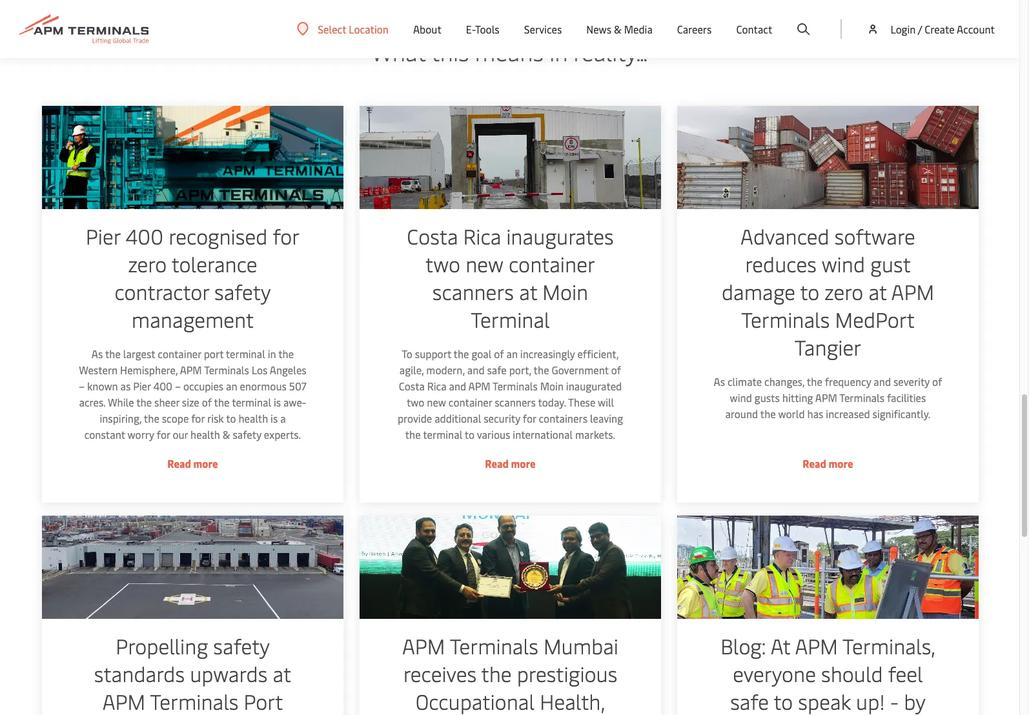 Task type: vqa. For each thing, say whether or not it's contained in the screenshot.
up!
yes



Task type: describe. For each thing, give the bounding box(es) containing it.
reduces
[[745, 250, 816, 278]]

government
[[551, 363, 608, 377]]

as for advanced software reduces wind gust damage to zero at apm terminals medport tangier
[[713, 374, 724, 389]]

the down gusts on the bottom right
[[760, 407, 775, 421]]

230116 pe helipad 1 image
[[41, 516, 343, 619]]

zero inside advanced software reduces wind gust damage to zero at apm terminals medport tangier
[[824, 278, 863, 305]]

services button
[[524, 0, 562, 58]]

careers
[[677, 22, 712, 36]]

increasingly
[[520, 347, 574, 361]]

apm terminals mumbai receives the prestigious occupational healt link
[[359, 516, 660, 715]]

to inside the to support the goal of an increasingly efficient, agile, modern, and safe port, the government of costa rica and apm terminals moin inaugurated two new container scanners today. these will provide additional security for containers leaving the terminal to various international markets.
[[464, 427, 474, 442]]

to inside blog: at apm terminals, everyone should feel safe to speak up! -
[[773, 688, 792, 715]]

terminal
[[470, 305, 549, 333]]

management
[[131, 305, 253, 333]]

news & media
[[586, 22, 653, 36]]

zero inside pier 400 recognised for zero tolerance contractor safety management
[[127, 250, 166, 278]]

contractor
[[114, 278, 208, 305]]

apm inside advanced software reduces wind gust damage to zero at apm terminals medport tangier
[[891, 278, 934, 305]]

hitting
[[782, 391, 812, 405]]

constant
[[84, 427, 124, 442]]

apm inside as climate changes, the frequency and severity of wind gusts hitting apm terminals facilities around the world has increased significantly.
[[815, 391, 837, 405]]

/
[[918, 22, 922, 36]]

to support the goal of an increasingly efficient, agile, modern, and safe port, the government of costa rica and apm terminals moin inaugurated two new container scanners today. these will provide additional security for containers leaving the terminal to various international markets.
[[397, 347, 622, 442]]

up!
[[855, 688, 884, 715]]

inspiring,
[[99, 411, 141, 425]]

container inside the costa rica inaugurates two new container scanners at moin terminal
[[508, 250, 595, 278]]

1 vertical spatial terminal
[[231, 395, 271, 409]]

login
[[891, 22, 916, 36]]

upwards
[[189, 660, 267, 688]]

rica inside the costa rica inaugurates two new container scanners at moin terminal
[[463, 222, 500, 250]]

0 vertical spatial terminal
[[225, 347, 265, 361]]

of right the goal
[[493, 347, 503, 361]]

mumbai
[[543, 632, 618, 660]]

containers
[[538, 411, 587, 425]]

to inside advanced software reduces wind gust damage to zero at apm terminals medport tangier
[[800, 278, 819, 305]]

tolerance
[[171, 250, 257, 278]]

terminals inside apm terminals mumbai receives the prestigious occupational healt
[[449, 632, 538, 660]]

recognised
[[168, 222, 267, 250]]

various
[[476, 427, 510, 442]]

the up angeles
[[278, 347, 293, 361]]

pier 400 recognised for zero tolerance contractor safety management
[[85, 222, 299, 333]]

occupies
[[183, 379, 223, 393]]

and inside as climate changes, the frequency and severity of wind gusts hitting apm terminals facilities around the world has increased significantly.
[[873, 374, 890, 389]]

in inside as the largest container port terminal in the western hemisphere, apm terminals los angeles – known as pier 400 – occupies an enormous 507 acres. while the sheer size of the terminal is awe- inspiring, the scope for risk to health is a constant worry for our health & safety experts.
[[267, 347, 275, 361]]

400 inside as the largest container port terminal in the western hemisphere, apm terminals los angeles – known as pier 400 – occupies an enormous 507 acres. while the sheer size of the terminal is awe- inspiring, the scope for risk to health is a constant worry for our health & safety experts.
[[153, 379, 172, 393]]

wind inside as climate changes, the frequency and severity of wind gusts hitting apm terminals facilities around the world has increased significantly.
[[729, 391, 751, 405]]

news
[[586, 22, 611, 36]]

while
[[107, 395, 133, 409]]

for inside the to support the goal of an increasingly efficient, agile, modern, and safe port, the government of costa rica and apm terminals moin inaugurated two new container scanners today. these will provide additional security for containers leaving the terminal to various international markets.
[[522, 411, 536, 425]]

for inside pier 400 recognised for zero tolerance contractor safety management
[[272, 222, 299, 250]]

the up the risk
[[213, 395, 229, 409]]

media
[[624, 22, 653, 36]]

propelling safety standards upwards at apm terminals po link
[[41, 516, 343, 715]]

container inside the to support the goal of an increasingly efficient, agile, modern, and safe port, the government of costa rica and apm terminals moin inaugurated two new container scanners today. these will provide additional security for containers leaving the terminal to various international markets.
[[448, 395, 492, 409]]

507
[[288, 379, 306, 393]]

gust
[[870, 250, 910, 278]]

as
[[120, 379, 130, 393]]

the up western
[[105, 347, 120, 361]]

e-tools
[[466, 22, 499, 36]]

new inside the to support the goal of an increasingly efficient, agile, modern, and safe port, the government of costa rica and apm terminals moin inaugurated two new container scanners today. these will provide additional security for containers leaving the terminal to various international markets.
[[426, 395, 445, 409]]

support
[[414, 347, 451, 361]]

around
[[725, 407, 757, 421]]

reality…
[[574, 36, 648, 67]]

everyone
[[732, 660, 815, 688]]

safe inside blog: at apm terminals, everyone should feel safe to speak up! -
[[730, 688, 768, 715]]

more for costa rica inaugurates two new container scanners at moin terminal
[[510, 456, 535, 471]]

world
[[778, 407, 804, 421]]

increased
[[825, 407, 869, 421]]

experts.
[[263, 427, 300, 442]]

security
[[483, 411, 520, 425]]

login / create account
[[891, 22, 995, 36]]

an inside the to support the goal of an increasingly efficient, agile, modern, and safe port, the government of costa rica and apm terminals moin inaugurated two new container scanners today. these will provide additional security for containers leaving the terminal to various international markets.
[[506, 347, 517, 361]]

to inside as the largest container port terminal in the western hemisphere, apm terminals los angeles – known as pier 400 – occupies an enormous 507 acres. while the sheer size of the terminal is awe- inspiring, the scope for risk to health is a constant worry for our health & safety experts.
[[225, 411, 235, 425]]

0 vertical spatial is
[[273, 395, 280, 409]]

as climate changes, the frequency and severity of wind gusts hitting apm terminals facilities around the world has increased significantly.
[[713, 374, 942, 421]]

tangier
[[794, 333, 861, 361]]

propelling
[[115, 632, 207, 660]]

terminals,
[[842, 632, 935, 660]]

an inside as the largest container port terminal in the western hemisphere, apm terminals los angeles – known as pier 400 – occupies an enormous 507 acres. while the sheer size of the terminal is awe- inspiring, the scope for risk to health is a constant worry for our health & safety experts.
[[225, 379, 237, 393]]

terminal inside the to support the goal of an increasingly efficient, agile, modern, and safe port, the government of costa rica and apm terminals moin inaugurated two new container scanners today. these will provide additional security for containers leaving the terminal to various international markets.
[[422, 427, 462, 442]]

largest
[[123, 347, 155, 361]]

efficient,
[[577, 347, 618, 361]]

blog: at apm terminals, everyone should feel safe to speak up! - 
[[720, 632, 935, 715]]

select
[[318, 22, 346, 36]]

scanners inside the costa rica inaugurates two new container scanners at moin terminal
[[432, 278, 513, 305]]

at inside propelling safety standards upwards at apm terminals po
[[272, 660, 291, 688]]

frequency
[[824, 374, 871, 389]]

e-
[[466, 22, 475, 36]]

these
[[568, 395, 595, 409]]

about button
[[413, 0, 442, 58]]

facilities
[[886, 391, 925, 405]]

what this means in reality…
[[372, 36, 648, 67]]

safety inside as the largest container port terminal in the western hemisphere, apm terminals los angeles – known as pier 400 – occupies an enormous 507 acres. while the sheer size of the terminal is awe- inspiring, the scope for risk to health is a constant worry for our health & safety experts.
[[232, 427, 261, 442]]

costa inside the to support the goal of an increasingly efficient, agile, modern, and safe port, the government of costa rica and apm terminals moin inaugurated two new container scanners today. these will provide additional security for containers leaving the terminal to various international markets.
[[398, 379, 424, 393]]

tools
[[475, 22, 499, 36]]

should
[[821, 660, 882, 688]]

400 inside pier 400 recognised for zero tolerance contractor safety management
[[125, 222, 163, 250]]

moin inside the costa rica inaugurates two new container scanners at moin terminal
[[542, 278, 588, 305]]

has
[[807, 407, 823, 421]]

the inside apm terminals mumbai receives the prestigious occupational healt
[[481, 660, 511, 688]]

angeles
[[269, 363, 306, 377]]

about
[[413, 22, 442, 36]]

scanners inside the to support the goal of an increasingly efficient, agile, modern, and safe port, the government of costa rica and apm terminals moin inaugurated two new container scanners today. these will provide additional security for containers leaving the terminal to various international markets.
[[494, 395, 535, 409]]

scope
[[161, 411, 188, 425]]

wind inside advanced software reduces wind gust damage to zero at apm terminals medport tangier
[[821, 250, 864, 278]]

to
[[401, 347, 412, 361]]

sheer
[[154, 395, 179, 409]]

what
[[372, 36, 426, 67]]

the left the goal
[[453, 347, 468, 361]]

create
[[925, 22, 955, 36]]

significantly.
[[872, 407, 930, 421]]

pier inside as the largest container port terminal in the western hemisphere, apm terminals los angeles – known as pier 400 – occupies an enormous 507 acres. while the sheer size of the terminal is awe- inspiring, the scope for risk to health is a constant worry for our health & safety experts.
[[132, 379, 150, 393]]



Task type: locate. For each thing, give the bounding box(es) containing it.
modern,
[[426, 363, 464, 377]]

terminals inside propelling safety standards upwards at apm terminals po
[[149, 688, 238, 715]]

two inside the to support the goal of an increasingly efficient, agile, modern, and safe port, the government of costa rica and apm terminals moin inaugurated two new container scanners today. these will provide additional security for containers leaving the terminal to various international markets.
[[406, 395, 424, 409]]

0 horizontal spatial &
[[222, 427, 230, 442]]

severity
[[893, 374, 929, 389]]

receives
[[403, 660, 476, 688]]

apm inside blog: at apm terminals, everyone should feel safe to speak up! -
[[794, 632, 837, 660]]

new inside the costa rica inaugurates two new container scanners at moin terminal
[[465, 250, 503, 278]]

2 horizontal spatial and
[[873, 374, 890, 389]]

1 horizontal spatial &
[[614, 22, 622, 36]]

risk
[[207, 411, 223, 425]]

1 vertical spatial pier
[[132, 379, 150, 393]]

& down the risk
[[222, 427, 230, 442]]

terminals down frequency
[[839, 391, 884, 405]]

2 vertical spatial container
[[448, 395, 492, 409]]

new up additional
[[426, 395, 445, 409]]

as the largest container port terminal in the western hemisphere, apm terminals los angeles – known as pier 400 – occupies an enormous 507 acres. while the sheer size of the terminal is awe- inspiring, the scope for risk to health is a constant worry for our health & safety experts.
[[78, 347, 306, 442]]

1 vertical spatial container
[[157, 347, 201, 361]]

climate
[[727, 374, 761, 389]]

1 horizontal spatial wind
[[821, 250, 864, 278]]

apm inside as the largest container port terminal in the western hemisphere, apm terminals los angeles – known as pier 400 – occupies an enormous 507 acres. while the sheer size of the terminal is awe- inspiring, the scope for risk to health is a constant worry for our health & safety experts.
[[179, 363, 201, 377]]

–
[[78, 379, 84, 393], [174, 379, 180, 393]]

wind up around
[[729, 391, 751, 405]]

at
[[519, 278, 537, 305], [868, 278, 886, 305], [272, 660, 291, 688]]

more
[[193, 456, 217, 471], [510, 456, 535, 471], [828, 456, 853, 471]]

terminals down "port,"
[[492, 379, 537, 393]]

health down the risk
[[190, 427, 219, 442]]

– up sheer
[[174, 379, 180, 393]]

2 read more from the left
[[484, 456, 535, 471]]

read more
[[167, 456, 217, 471], [484, 456, 535, 471], [802, 456, 853, 471]]

additional
[[434, 411, 481, 425]]

a
[[280, 411, 285, 425]]

hemisphere,
[[119, 363, 177, 377]]

terminals down port
[[203, 363, 248, 377]]

changes,
[[764, 374, 804, 389]]

is up a
[[273, 395, 280, 409]]

enormous
[[239, 379, 286, 393]]

for
[[272, 222, 299, 250], [191, 411, 204, 425], [522, 411, 536, 425], [156, 427, 169, 442]]

0 vertical spatial as
[[91, 347, 102, 361]]

acres.
[[78, 395, 105, 409]]

1 vertical spatial wind
[[729, 391, 751, 405]]

apm inside apm terminals mumbai receives the prestigious occupational healt
[[402, 632, 444, 660]]

to down additional
[[464, 427, 474, 442]]

1 vertical spatial health
[[190, 427, 219, 442]]

0 vertical spatial scanners
[[432, 278, 513, 305]]

more for advanced software reduces wind gust damage to zero at apm terminals medport tangier
[[828, 456, 853, 471]]

1 horizontal spatial two
[[425, 250, 460, 278]]

inaugurated
[[565, 379, 621, 393]]

inaugurates
[[506, 222, 613, 250]]

0 vertical spatial health
[[238, 411, 267, 425]]

in up angeles
[[267, 347, 275, 361]]

& right news
[[614, 22, 622, 36]]

1 horizontal spatial an
[[506, 347, 517, 361]]

as inside as climate changes, the frequency and severity of wind gusts hitting apm terminals facilities around the world has increased significantly.
[[713, 374, 724, 389]]

feel
[[888, 660, 922, 688]]

2 horizontal spatial container
[[508, 250, 595, 278]]

terminals down propelling
[[149, 688, 238, 715]]

2 horizontal spatial more
[[828, 456, 853, 471]]

0 horizontal spatial an
[[225, 379, 237, 393]]

account
[[957, 22, 995, 36]]

rica inside the to support the goal of an increasingly efficient, agile, modern, and safe port, the government of costa rica and apm terminals moin inaugurated two new container scanners today. these will provide additional security for containers leaving the terminal to various international markets.
[[427, 379, 446, 393]]

at right upwards
[[272, 660, 291, 688]]

safe inside the to support the goal of an increasingly efficient, agile, modern, and safe port, the government of costa rica and apm terminals moin inaugurated two new container scanners today. these will provide additional security for containers leaving the terminal to various international markets.
[[486, 363, 506, 377]]

1 vertical spatial 400
[[153, 379, 172, 393]]

and up facilities
[[873, 374, 890, 389]]

2 more from the left
[[510, 456, 535, 471]]

safety inside pier 400 recognised for zero tolerance contractor safety management
[[214, 278, 270, 305]]

standards
[[94, 660, 184, 688]]

0 horizontal spatial zero
[[127, 250, 166, 278]]

at down inaugurates
[[519, 278, 537, 305]]

scanner moin 2023 image
[[359, 106, 660, 209]]

0 vertical spatial safe
[[486, 363, 506, 377]]

terminals
[[741, 305, 829, 333], [203, 363, 248, 377], [492, 379, 537, 393], [839, 391, 884, 405], [449, 632, 538, 660], [149, 688, 238, 715]]

provide
[[397, 411, 431, 425]]

1 horizontal spatial read more
[[484, 456, 535, 471]]

medport
[[834, 305, 914, 333]]

is left a
[[270, 411, 277, 425]]

our
[[172, 427, 187, 442]]

0 vertical spatial wind
[[821, 250, 864, 278]]

port,
[[509, 363, 531, 377]]

3 more from the left
[[828, 456, 853, 471]]

read for advanced software reduces wind gust damage to zero at apm terminals medport tangier
[[802, 456, 826, 471]]

terminal up los
[[225, 347, 265, 361]]

port
[[203, 347, 223, 361]]

1 horizontal spatial rica
[[463, 222, 500, 250]]

today.
[[537, 395, 565, 409]]

services
[[524, 22, 562, 36]]

los
[[251, 363, 267, 377]]

of right severity
[[932, 374, 942, 389]]

as for pier 400 recognised for zero tolerance contractor safety management
[[91, 347, 102, 361]]

is
[[273, 395, 280, 409], [270, 411, 277, 425]]

0 vertical spatial an
[[506, 347, 517, 361]]

the up worry
[[143, 411, 159, 425]]

advanced software reduces wind gust damage to zero at apm terminals medport tangier
[[721, 222, 934, 361]]

terminals inside the to support the goal of an increasingly efficient, agile, modern, and safe port, the government of costa rica and apm terminals moin inaugurated two new container scanners today. these will provide additional security for containers leaving the terminal to various international markets.
[[492, 379, 537, 393]]

login / create account link
[[867, 0, 995, 58]]

health left a
[[238, 411, 267, 425]]

terminals down reduces
[[741, 305, 829, 333]]

international
[[512, 427, 572, 442]]

1 horizontal spatial container
[[448, 395, 492, 409]]

0 vertical spatial rica
[[463, 222, 500, 250]]

1 read from the left
[[167, 456, 190, 471]]

agile,
[[399, 363, 423, 377]]

1 vertical spatial safety
[[232, 427, 261, 442]]

0 vertical spatial safety
[[214, 278, 270, 305]]

more down international
[[510, 456, 535, 471]]

1 more from the left
[[193, 456, 217, 471]]

read more down our at the bottom left of page
[[167, 456, 217, 471]]

& inside as the largest container port terminal in the western hemisphere, apm terminals los angeles – known as pier 400 – occupies an enormous 507 acres. while the sheer size of the terminal is awe- inspiring, the scope for risk to health is a constant worry for our health & safety experts.
[[222, 427, 230, 442]]

1 vertical spatial &
[[222, 427, 230, 442]]

read down various
[[484, 456, 508, 471]]

1 – from the left
[[78, 379, 84, 393]]

software
[[834, 222, 915, 250]]

1 horizontal spatial pier
[[132, 379, 150, 393]]

1 vertical spatial an
[[225, 379, 237, 393]]

to right the risk
[[225, 411, 235, 425]]

0 horizontal spatial wind
[[729, 391, 751, 405]]

new up terminal
[[465, 250, 503, 278]]

an right occupies
[[225, 379, 237, 393]]

two inside the costa rica inaugurates two new container scanners at moin terminal
[[425, 250, 460, 278]]

1 horizontal spatial health
[[238, 411, 267, 425]]

safe down the goal
[[486, 363, 506, 377]]

at
[[770, 632, 790, 660]]

1 vertical spatial is
[[270, 411, 277, 425]]

img4151jpg image
[[359, 516, 660, 619]]

the down provide at the bottom left
[[405, 427, 420, 442]]

gusts
[[754, 391, 779, 405]]

scanners
[[432, 278, 513, 305], [494, 395, 535, 409]]

1 vertical spatial safe
[[730, 688, 768, 715]]

select location button
[[297, 22, 389, 36]]

terminal down additional
[[422, 427, 462, 442]]

and down the goal
[[467, 363, 484, 377]]

prestigious
[[516, 660, 617, 688]]

0 vertical spatial new
[[465, 250, 503, 278]]

container inside as the largest container port terminal in the western hemisphere, apm terminals los angeles – known as pier 400 – occupies an enormous 507 acres. while the sheer size of the terminal is awe- inspiring, the scope for risk to health is a constant worry for our health & safety experts.
[[157, 347, 201, 361]]

of inside as the largest container port terminal in the western hemisphere, apm terminals los angeles – known as pier 400 – occupies an enormous 507 acres. while the sheer size of the terminal is awe- inspiring, the scope for risk to health is a constant worry for our health & safety experts.
[[201, 395, 211, 409]]

1 horizontal spatial safe
[[730, 688, 768, 715]]

0 horizontal spatial –
[[78, 379, 84, 393]]

read down the has
[[802, 456, 826, 471]]

1 vertical spatial moin
[[540, 379, 563, 393]]

0 horizontal spatial read more
[[167, 456, 217, 471]]

2 read from the left
[[484, 456, 508, 471]]

0 vertical spatial two
[[425, 250, 460, 278]]

1 horizontal spatial read
[[484, 456, 508, 471]]

the down increasingly
[[533, 363, 549, 377]]

400 up sheer
[[153, 379, 172, 393]]

0 horizontal spatial two
[[406, 395, 424, 409]]

0 horizontal spatial as
[[91, 347, 102, 361]]

of right size
[[201, 395, 211, 409]]

read more for management
[[167, 456, 217, 471]]

0 horizontal spatial rica
[[427, 379, 446, 393]]

speak
[[798, 688, 850, 715]]

1 vertical spatial new
[[426, 395, 445, 409]]

0 vertical spatial costa
[[406, 222, 457, 250]]

0 horizontal spatial container
[[157, 347, 201, 361]]

safe down blog: at the bottom right of the page
[[730, 688, 768, 715]]

worry
[[127, 427, 154, 442]]

terminals up occupational
[[449, 632, 538, 660]]

scanners up security
[[494, 395, 535, 409]]

2 horizontal spatial read
[[802, 456, 826, 471]]

in
[[550, 36, 568, 67], [267, 347, 275, 361]]

costa inside the costa rica inaugurates two new container scanners at moin terminal
[[406, 222, 457, 250]]

as inside as the largest container port terminal in the western hemisphere, apm terminals los angeles – known as pier 400 – occupies an enormous 507 acres. while the sheer size of the terminal is awe- inspiring, the scope for risk to health is a constant worry for our health & safety experts.
[[91, 347, 102, 361]]

goal
[[471, 347, 491, 361]]

propelling safety standards upwards at apm terminals po
[[94, 632, 291, 715]]

1 vertical spatial as
[[713, 374, 724, 389]]

and down modern,
[[448, 379, 466, 393]]

0 horizontal spatial health
[[190, 427, 219, 442]]

more down the risk
[[193, 456, 217, 471]]

apm terminals mumbai receives the prestigious occupational healt
[[397, 632, 622, 715]]

2 – from the left
[[174, 379, 180, 393]]

3 read more from the left
[[802, 456, 853, 471]]

the right receives
[[481, 660, 511, 688]]

0 horizontal spatial pier
[[85, 222, 120, 250]]

&
[[614, 22, 622, 36], [222, 427, 230, 442]]

terminals inside as the largest container port terminal in the western hemisphere, apm terminals los angeles – known as pier 400 – occupies an enormous 507 acres. while the sheer size of the terminal is awe- inspiring, the scope for risk to health is a constant worry for our health & safety experts.
[[203, 363, 248, 377]]

0 horizontal spatial and
[[448, 379, 466, 393]]

2 vertical spatial safety
[[213, 632, 269, 660]]

read more for moin
[[484, 456, 535, 471]]

blog:
[[720, 632, 765, 660]]

pier inside pier 400 recognised for zero tolerance contractor safety management
[[85, 222, 120, 250]]

apm inside propelling safety standards upwards at apm terminals po
[[102, 688, 145, 715]]

costa rica inaugurates two new container scanners at moin terminal
[[406, 222, 613, 333]]

0 horizontal spatial in
[[267, 347, 275, 361]]

western
[[78, 363, 117, 377]]

moin up today.
[[540, 379, 563, 393]]

as up western
[[91, 347, 102, 361]]

400 up contractor on the top left of page
[[125, 222, 163, 250]]

1 horizontal spatial zero
[[824, 278, 863, 305]]

to right damage
[[800, 278, 819, 305]]

1 horizontal spatial as
[[713, 374, 724, 389]]

1 vertical spatial costa
[[398, 379, 424, 393]]

at inside the costa rica inaugurates two new container scanners at moin terminal
[[519, 278, 537, 305]]

1 vertical spatial in
[[267, 347, 275, 361]]

wind left gust
[[821, 250, 864, 278]]

costa
[[406, 222, 457, 250], [398, 379, 424, 393]]

the left sheer
[[136, 395, 151, 409]]

terminal
[[225, 347, 265, 361], [231, 395, 271, 409], [422, 427, 462, 442]]

more for pier 400 recognised for zero tolerance contractor safety management
[[193, 456, 217, 471]]

terminals inside as climate changes, the frequency and severity of wind gusts hitting apm terminals facilities around the world has increased significantly.
[[839, 391, 884, 405]]

size
[[181, 395, 199, 409]]

0 horizontal spatial more
[[193, 456, 217, 471]]

– up "acres."
[[78, 379, 84, 393]]

0 vertical spatial moin
[[542, 278, 588, 305]]

of inside as climate changes, the frequency and severity of wind gusts hitting apm terminals facilities around the world has increased significantly.
[[932, 374, 942, 389]]

0 vertical spatial container
[[508, 250, 595, 278]]

in left news
[[550, 36, 568, 67]]

markets.
[[575, 427, 615, 442]]

careers button
[[677, 0, 712, 58]]

2 vertical spatial terminal
[[422, 427, 462, 442]]

moin
[[542, 278, 588, 305], [540, 379, 563, 393]]

220902 wind resilance tool image
[[677, 106, 978, 209]]

read for costa rica inaugurates two new container scanners at moin terminal
[[484, 456, 508, 471]]

0 horizontal spatial safe
[[486, 363, 506, 377]]

to left speak
[[773, 688, 792, 715]]

1 horizontal spatial –
[[174, 379, 180, 393]]

advanced
[[740, 222, 829, 250]]

an up "port,"
[[506, 347, 517, 361]]

more down increased
[[828, 456, 853, 471]]

safety
[[214, 278, 270, 305], [232, 427, 261, 442], [213, 632, 269, 660]]

2 horizontal spatial read more
[[802, 456, 853, 471]]

1 vertical spatial scanners
[[494, 395, 535, 409]]

2 horizontal spatial at
[[868, 278, 886, 305]]

safety inside propelling safety standards upwards at apm terminals po
[[213, 632, 269, 660]]

contact button
[[736, 0, 772, 58]]

awe-
[[283, 395, 306, 409]]

will
[[597, 395, 613, 409]]

read more down the has
[[802, 456, 853, 471]]

read more down various
[[484, 456, 535, 471]]

moin inside the to support the goal of an increasingly efficient, agile, modern, and safe port, the government of costa rica and apm terminals moin inaugurated two new container scanners today. these will provide additional security for containers leaving the terminal to various international markets.
[[540, 379, 563, 393]]

moin down inaugurates
[[542, 278, 588, 305]]

at inside advanced software reduces wind gust damage to zero at apm terminals medport tangier
[[868, 278, 886, 305]]

read down our at the bottom left of page
[[167, 456, 190, 471]]

means
[[475, 36, 544, 67]]

this
[[431, 36, 469, 67]]

occupational
[[415, 688, 534, 715]]

0 horizontal spatial at
[[272, 660, 291, 688]]

of down efficient,
[[611, 363, 621, 377]]

as
[[91, 347, 102, 361], [713, 374, 724, 389]]

at down software
[[868, 278, 886, 305]]

1 horizontal spatial new
[[465, 250, 503, 278]]

& inside popup button
[[614, 22, 622, 36]]

select location
[[318, 22, 389, 36]]

scanners up the goal
[[432, 278, 513, 305]]

1 horizontal spatial and
[[467, 363, 484, 377]]

1 horizontal spatial more
[[510, 456, 535, 471]]

read more for at
[[802, 456, 853, 471]]

1 read more from the left
[[167, 456, 217, 471]]

1 horizontal spatial in
[[550, 36, 568, 67]]

1 vertical spatial rica
[[427, 379, 446, 393]]

read for pier 400 recognised for zero tolerance contractor safety management
[[167, 456, 190, 471]]

gemba safety walk keith svendsen image
[[677, 516, 978, 619]]

0 vertical spatial pier
[[85, 222, 120, 250]]

la-our team image
[[41, 106, 343, 209]]

as left climate
[[713, 374, 724, 389]]

read
[[167, 456, 190, 471], [484, 456, 508, 471], [802, 456, 826, 471]]

terminals inside advanced software reduces wind gust damage to zero at apm terminals medport tangier
[[741, 305, 829, 333]]

the up hitting
[[806, 374, 822, 389]]

1 vertical spatial two
[[406, 395, 424, 409]]

0 horizontal spatial new
[[426, 395, 445, 409]]

the
[[105, 347, 120, 361], [278, 347, 293, 361], [453, 347, 468, 361], [533, 363, 549, 377], [806, 374, 822, 389], [136, 395, 151, 409], [213, 395, 229, 409], [760, 407, 775, 421], [143, 411, 159, 425], [405, 427, 420, 442], [481, 660, 511, 688]]

0 vertical spatial in
[[550, 36, 568, 67]]

0 horizontal spatial read
[[167, 456, 190, 471]]

0 vertical spatial 400
[[125, 222, 163, 250]]

new
[[465, 250, 503, 278], [426, 395, 445, 409]]

1 horizontal spatial at
[[519, 278, 537, 305]]

3 read from the left
[[802, 456, 826, 471]]

terminal down 'enormous'
[[231, 395, 271, 409]]

0 vertical spatial &
[[614, 22, 622, 36]]

apm inside the to support the goal of an increasingly efficient, agile, modern, and safe port, the government of costa rica and apm terminals moin inaugurated two new container scanners today. these will provide additional security for containers leaving the terminal to various international markets.
[[468, 379, 490, 393]]



